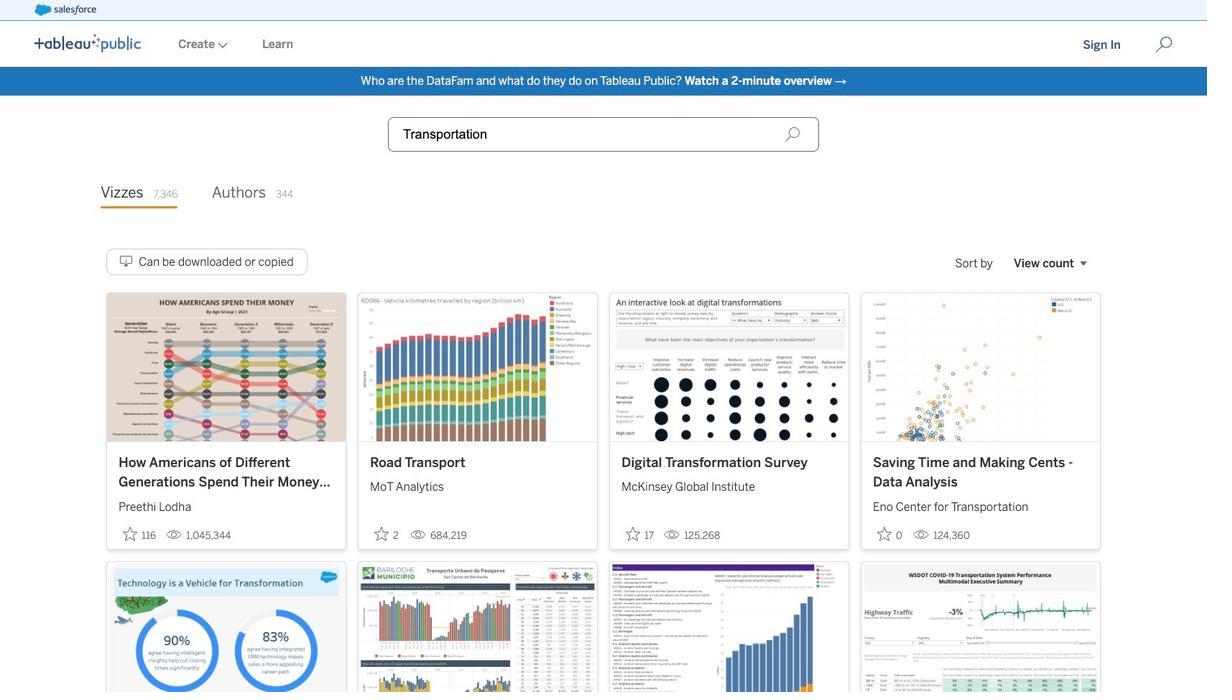 Task type: describe. For each thing, give the bounding box(es) containing it.
logo image
[[35, 34, 141, 52]]

salesforce logo image
[[35, 4, 96, 16]]

1 add favorite button from the left
[[119, 522, 160, 546]]

Search input field
[[388, 117, 819, 152]]

go to search image
[[1139, 36, 1190, 53]]

3 add favorite image from the left
[[626, 527, 640, 541]]

4 add favorite button from the left
[[873, 522, 908, 546]]

1 add favorite image from the left
[[123, 527, 137, 541]]

3 add favorite button from the left
[[622, 522, 659, 546]]

create image
[[215, 42, 228, 48]]



Task type: vqa. For each thing, say whether or not it's contained in the screenshot.
Tich Mabiza icon
no



Task type: locate. For each thing, give the bounding box(es) containing it.
2 horizontal spatial add favorite image
[[626, 527, 640, 541]]

2 add favorite image from the left
[[375, 527, 389, 541]]

add favorite image
[[123, 527, 137, 541], [375, 527, 389, 541], [626, 527, 640, 541]]

0 horizontal spatial add favorite image
[[123, 527, 137, 541]]

add favorite image
[[878, 527, 892, 541]]

Add Favorite button
[[119, 522, 160, 546], [370, 522, 405, 546], [622, 522, 659, 546], [873, 522, 908, 546]]

workbook thumbnail image
[[107, 293, 346, 441], [359, 293, 597, 441], [610, 293, 849, 441], [862, 293, 1101, 441], [107, 562, 346, 692], [359, 562, 597, 692], [610, 562, 849, 692], [862, 562, 1101, 692]]

1 horizontal spatial add favorite image
[[375, 527, 389, 541]]

2 add favorite button from the left
[[370, 522, 405, 546]]

search image
[[785, 127, 801, 142]]



